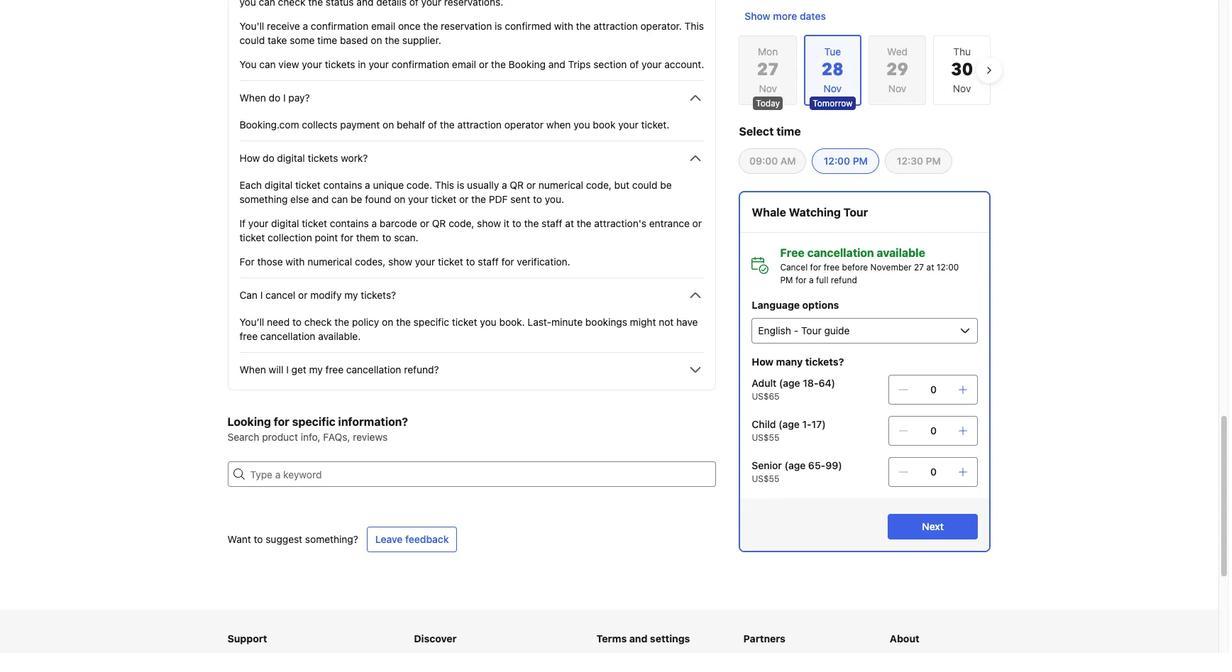Task type: locate. For each thing, give the bounding box(es) containing it.
to right "need" at the left of page
[[292, 316, 302, 328]]

can i cancel or modify my tickets? button
[[240, 287, 704, 304]]

looking
[[227, 415, 271, 428]]

for left verification.
[[502, 256, 514, 268]]

2 when from the top
[[240, 363, 266, 375]]

1 horizontal spatial i
[[283, 92, 286, 104]]

booking.com
[[240, 119, 299, 131]]

0 vertical spatial time
[[317, 34, 337, 46]]

digital
[[277, 152, 305, 164], [265, 179, 293, 191], [271, 217, 299, 229]]

1 vertical spatial this
[[435, 179, 454, 191]]

0 vertical spatial contains
[[323, 179, 362, 191]]

the left booking
[[491, 58, 506, 70]]

or up sent
[[527, 179, 536, 191]]

us$55 down child
[[752, 432, 780, 443]]

nov
[[759, 82, 777, 94], [889, 82, 907, 94], [953, 82, 971, 94]]

1 vertical spatial confirmation
[[392, 58, 449, 70]]

reviews
[[353, 431, 388, 443]]

thu
[[953, 45, 971, 57]]

of right behalf
[[428, 119, 437, 131]]

1 horizontal spatial pm
[[853, 155, 868, 167]]

0 horizontal spatial is
[[457, 179, 465, 191]]

tickets left work?
[[308, 152, 338, 164]]

your right in
[[369, 58, 389, 70]]

0 vertical spatial qr
[[510, 179, 524, 191]]

1 horizontal spatial numerical
[[539, 179, 583, 191]]

staff down if your digital ticket contains a barcode or qr code, show it to the staff at the attraction's entrance or ticket collection point for them to scan.
[[478, 256, 499, 268]]

3 nov from the left
[[953, 82, 971, 94]]

1 vertical spatial and
[[312, 193, 329, 205]]

0 vertical spatial could
[[240, 34, 265, 46]]

1 vertical spatial specific
[[292, 415, 336, 428]]

0 horizontal spatial nov
[[759, 82, 777, 94]]

tickets? up 64)
[[805, 356, 844, 368]]

supplier.
[[402, 34, 441, 46]]

the up trips
[[576, 20, 591, 32]]

0 horizontal spatial be
[[351, 193, 362, 205]]

0 horizontal spatial and
[[312, 193, 329, 205]]

code, left but
[[586, 179, 612, 191]]

staff down you.
[[542, 217, 563, 229]]

1 when from the top
[[240, 92, 266, 104]]

your right book in the top of the page
[[618, 119, 639, 131]]

1 vertical spatial us$55
[[752, 473, 780, 484]]

(age inside senior (age 65-99) us$55
[[785, 459, 806, 471]]

with inside you'll receive a confirmation email once the reservation is confirmed with the attraction operator. this could take some time based on the supplier.
[[554, 20, 573, 32]]

free up full
[[824, 262, 840, 273]]

your left account.
[[642, 58, 662, 70]]

1 horizontal spatial 12:00
[[937, 262, 959, 273]]

1 horizontal spatial you
[[574, 119, 590, 131]]

1 vertical spatial 27
[[914, 262, 924, 273]]

0 for child (age 1-17)
[[931, 424, 937, 437]]

1 vertical spatial time
[[777, 125, 801, 138]]

2 horizontal spatial i
[[286, 363, 289, 375]]

how up the each
[[240, 152, 260, 164]]

0 horizontal spatial can
[[259, 58, 276, 70]]

1 vertical spatial numerical
[[307, 256, 352, 268]]

1 vertical spatial 0
[[931, 424, 937, 437]]

specific down can i cancel or modify my tickets? dropdown button at the top of the page
[[414, 316, 449, 328]]

(age inside child (age 1-17) us$55
[[779, 418, 800, 430]]

12:30
[[897, 155, 923, 167]]

each
[[240, 179, 262, 191]]

when for when do i pay?
[[240, 92, 266, 104]]

but
[[614, 179, 630, 191]]

0 horizontal spatial specific
[[292, 415, 336, 428]]

info,
[[301, 431, 321, 443]]

nov for 29
[[889, 82, 907, 94]]

cancellation down "need" at the left of page
[[260, 330, 315, 342]]

do inside dropdown button
[[269, 92, 281, 104]]

0 horizontal spatial confirmation
[[311, 20, 369, 32]]

0 horizontal spatial my
[[309, 363, 323, 375]]

27 inside mon 27 nov today
[[757, 58, 779, 82]]

you for when
[[574, 119, 590, 131]]

nov down 29 in the top right of the page
[[889, 82, 907, 94]]

tour
[[844, 206, 868, 219]]

free
[[780, 246, 805, 259]]

free inside free cancellation available cancel for free before november 27 at 12:00 pm for a full refund
[[824, 262, 840, 273]]

1 horizontal spatial show
[[477, 217, 501, 229]]

do inside dropdown button
[[263, 152, 274, 164]]

i left pay? at the left top of page
[[283, 92, 286, 104]]

0 horizontal spatial email
[[371, 20, 396, 32]]

1 horizontal spatial cancellation
[[346, 363, 401, 375]]

your right "view"
[[302, 58, 322, 70]]

do down booking.com
[[263, 152, 274, 164]]

about
[[890, 632, 920, 645]]

staff
[[542, 217, 563, 229], [478, 256, 499, 268]]

and
[[549, 58, 566, 70], [312, 193, 329, 205], [629, 632, 648, 645]]

1 vertical spatial code,
[[449, 217, 474, 229]]

this inside each digital ticket contains a unique code. this is usually a qr or numerical code, but could be something else and can be found on your ticket or the pdf sent to you.
[[435, 179, 454, 191]]

on right based
[[371, 34, 382, 46]]

with down collection
[[286, 256, 305, 268]]

0 vertical spatial do
[[269, 92, 281, 104]]

0 horizontal spatial tickets?
[[361, 289, 396, 301]]

0 horizontal spatial time
[[317, 34, 337, 46]]

will
[[269, 363, 284, 375]]

1 vertical spatial of
[[428, 119, 437, 131]]

this right code. at left top
[[435, 179, 454, 191]]

account.
[[665, 58, 704, 70]]

2 vertical spatial 0
[[931, 466, 937, 478]]

2 us$55 from the top
[[752, 473, 780, 484]]

12:00 right november
[[937, 262, 959, 273]]

how
[[240, 152, 260, 164], [752, 356, 774, 368]]

pm left 12:30 at top
[[853, 155, 868, 167]]

refund
[[831, 275, 857, 285]]

be left found
[[351, 193, 362, 205]]

specific inside you'll need to check the policy on the specific ticket you book. last-minute bookings might not have free cancellation available.
[[414, 316, 449, 328]]

1 vertical spatial at
[[927, 262, 934, 273]]

the left the attraction's
[[577, 217, 592, 229]]

when for when will i get my free cancellation refund?
[[240, 363, 266, 375]]

i for do
[[283, 92, 286, 104]]

0 horizontal spatial code,
[[449, 217, 474, 229]]

0 horizontal spatial i
[[260, 289, 263, 301]]

could down you'll
[[240, 34, 265, 46]]

0 horizontal spatial cancellation
[[260, 330, 315, 342]]

Type a keyword field
[[245, 461, 716, 487]]

at right november
[[927, 262, 934, 273]]

your inside if your digital ticket contains a barcode or qr code, show it to the staff at the attraction's entrance or ticket collection point for them to scan.
[[248, 217, 269, 229]]

your
[[302, 58, 322, 70], [369, 58, 389, 70], [642, 58, 662, 70], [618, 119, 639, 131], [408, 193, 428, 205], [248, 217, 269, 229], [415, 256, 435, 268]]

us$55 inside child (age 1-17) us$55
[[752, 432, 780, 443]]

you left book.
[[480, 316, 497, 328]]

0 horizontal spatial this
[[435, 179, 454, 191]]

at up verification.
[[565, 217, 574, 229]]

refund?
[[404, 363, 439, 375]]

can left found
[[332, 193, 348, 205]]

2 horizontal spatial and
[[629, 632, 648, 645]]

of right section
[[630, 58, 639, 70]]

faqs,
[[323, 431, 350, 443]]

is inside you'll receive a confirmation email once the reservation is confirmed with the attraction operator. this could take some time based on the supplier.
[[495, 20, 502, 32]]

cancellation up before
[[807, 246, 874, 259]]

you'll
[[240, 316, 264, 328]]

2 vertical spatial (age
[[785, 459, 806, 471]]

confirmation
[[311, 20, 369, 32], [392, 58, 449, 70]]

0 vertical spatial cancellation
[[807, 246, 874, 259]]

0 vertical spatial confirmation
[[311, 20, 369, 32]]

0 horizontal spatial how
[[240, 152, 260, 164]]

1 horizontal spatial time
[[777, 125, 801, 138]]

1 vertical spatial i
[[260, 289, 263, 301]]

1 horizontal spatial nov
[[889, 82, 907, 94]]

can right you
[[259, 58, 276, 70]]

2 horizontal spatial nov
[[953, 82, 971, 94]]

for up product at the left bottom of page
[[274, 415, 289, 428]]

when left the will
[[240, 363, 266, 375]]

on down unique
[[394, 193, 406, 205]]

and right "terms"
[[629, 632, 648, 645]]

you
[[574, 119, 590, 131], [480, 316, 497, 328]]

1 vertical spatial contains
[[330, 217, 369, 229]]

a inside if your digital ticket contains a barcode or qr code, show it to the staff at the attraction's entrance or ticket collection point for them to scan.
[[372, 217, 377, 229]]

my
[[344, 289, 358, 301], [309, 363, 323, 375]]

1 horizontal spatial be
[[660, 179, 672, 191]]

1 horizontal spatial email
[[452, 58, 476, 70]]

12:30 pm
[[897, 155, 941, 167]]

0 vertical spatial (age
[[779, 377, 800, 389]]

operator
[[504, 119, 544, 131]]

at inside if your digital ticket contains a barcode or qr code, show it to the staff at the attraction's entrance or ticket collection point for them to scan.
[[565, 217, 574, 229]]

27 down mon
[[757, 58, 779, 82]]

i inside dropdown button
[[283, 92, 286, 104]]

2 horizontal spatial pm
[[926, 155, 941, 167]]

your down code. at left top
[[408, 193, 428, 205]]

a inside you'll receive a confirmation email once the reservation is confirmed with the attraction operator. this could take some time based on the supplier.
[[303, 20, 308, 32]]

ticket
[[295, 179, 321, 191], [431, 193, 457, 205], [302, 217, 327, 229], [240, 231, 265, 243], [438, 256, 463, 268], [452, 316, 477, 328]]

contains up them
[[330, 217, 369, 229]]

this right operator.
[[685, 20, 704, 32]]

specific up info,
[[292, 415, 336, 428]]

1 us$55 from the top
[[752, 432, 780, 443]]

digital inside how do digital tickets work? dropdown button
[[277, 152, 305, 164]]

0 horizontal spatial 27
[[757, 58, 779, 82]]

(age left 18-
[[779, 377, 800, 389]]

when inside dropdown button
[[240, 92, 266, 104]]

how up adult
[[752, 356, 774, 368]]

i inside dropdown button
[[286, 363, 289, 375]]

more
[[773, 10, 797, 22]]

0 vertical spatial show
[[477, 217, 501, 229]]

show down scan.
[[388, 256, 412, 268]]

confirmation down 'supplier.'
[[392, 58, 449, 70]]

nov inside thu 30 nov
[[953, 82, 971, 94]]

12:00 right the am
[[824, 155, 850, 167]]

on inside each digital ticket contains a unique code. this is usually a qr or numerical code, but could be something else and can be found on your ticket or the pdf sent to you.
[[394, 193, 406, 205]]

do left pay? at the left top of page
[[269, 92, 281, 104]]

the up 'supplier.'
[[423, 20, 438, 32]]

dates
[[800, 10, 826, 22]]

ticket down can i cancel or modify my tickets? dropdown button at the top of the page
[[452, 316, 477, 328]]

do for when
[[269, 92, 281, 104]]

the right it
[[524, 217, 539, 229]]

free inside when will i get my free cancellation refund? dropdown button
[[325, 363, 344, 375]]

digital for do
[[277, 152, 305, 164]]

0 vertical spatial is
[[495, 20, 502, 32]]

27
[[757, 58, 779, 82], [914, 262, 924, 273]]

1 vertical spatial cancellation
[[260, 330, 315, 342]]

region
[[728, 29, 1003, 111]]

contains down work?
[[323, 179, 362, 191]]

tickets left in
[[325, 58, 355, 70]]

nov inside mon 27 nov today
[[759, 82, 777, 94]]

nov up the 'today'
[[759, 82, 777, 94]]

(age for 18-
[[779, 377, 800, 389]]

65-
[[808, 459, 826, 471]]

3 0 from the top
[[931, 466, 937, 478]]

0 horizontal spatial of
[[428, 119, 437, 131]]

my right modify
[[344, 289, 358, 301]]

0 vertical spatial when
[[240, 92, 266, 104]]

tickets? inside dropdown button
[[361, 289, 396, 301]]

attraction inside you'll receive a confirmation email once the reservation is confirmed with the attraction operator. this could take some time based on the supplier.
[[594, 20, 638, 32]]

1 horizontal spatial my
[[344, 289, 358, 301]]

attraction down when do i pay? dropdown button
[[458, 119, 502, 131]]

0 vertical spatial free
[[824, 262, 840, 273]]

2 0 from the top
[[931, 424, 937, 437]]

1 vertical spatial can
[[332, 193, 348, 205]]

1 vertical spatial when
[[240, 363, 266, 375]]

found
[[365, 193, 391, 205]]

nov for 27
[[759, 82, 777, 94]]

once
[[398, 20, 421, 32]]

(age left 65-
[[785, 459, 806, 471]]

wed 29 nov
[[887, 45, 909, 94]]

ticket up else
[[295, 179, 321, 191]]

1 vertical spatial digital
[[265, 179, 293, 191]]

(age for 65-
[[785, 459, 806, 471]]

digital inside if your digital ticket contains a barcode or qr code, show it to the staff at the attraction's entrance or ticket collection point for them to scan.
[[271, 217, 299, 229]]

the right policy
[[396, 316, 411, 328]]

ticket down if your digital ticket contains a barcode or qr code, show it to the staff at the attraction's entrance or ticket collection point for them to scan.
[[438, 256, 463, 268]]

leave feedback
[[375, 533, 449, 545]]

with inside how do digital tickets work? element
[[286, 256, 305, 268]]

my inside dropdown button
[[309, 363, 323, 375]]

qr inside each digital ticket contains a unique code. this is usually a qr or numerical code, but could be something else and can be found on your ticket or the pdf sent to you.
[[510, 179, 524, 191]]

how inside dropdown button
[[240, 152, 260, 164]]

to right it
[[512, 217, 522, 229]]

how many tickets?
[[752, 356, 844, 368]]

0
[[931, 383, 937, 395], [931, 424, 937, 437], [931, 466, 937, 478]]

tickets? up policy
[[361, 289, 396, 301]]

need
[[267, 316, 290, 328]]

tickets?
[[361, 289, 396, 301], [805, 356, 844, 368]]

you for ticket
[[480, 316, 497, 328]]

the
[[423, 20, 438, 32], [576, 20, 591, 32], [385, 34, 400, 46], [491, 58, 506, 70], [440, 119, 455, 131], [471, 193, 486, 205], [524, 217, 539, 229], [577, 217, 592, 229], [335, 316, 349, 328], [396, 316, 411, 328]]

numerical down point
[[307, 256, 352, 268]]

time right the some
[[317, 34, 337, 46]]

1 0 from the top
[[931, 383, 937, 395]]

to
[[533, 193, 542, 205], [512, 217, 522, 229], [382, 231, 391, 243], [466, 256, 475, 268], [292, 316, 302, 328], [254, 533, 263, 545]]

might
[[630, 316, 656, 328]]

1 vertical spatial is
[[457, 179, 465, 191]]

you inside you'll need to check the policy on the specific ticket you book. last-minute bookings might not have free cancellation available.
[[480, 316, 497, 328]]

some
[[290, 34, 315, 46]]

99)
[[826, 459, 842, 471]]

cancellation inside free cancellation available cancel for free before november 27 at 12:00 pm for a full refund
[[807, 246, 874, 259]]

them
[[356, 231, 380, 243]]

0 vertical spatial tickets?
[[361, 289, 396, 301]]

0 vertical spatial i
[[283, 92, 286, 104]]

nov inside wed 29 nov
[[889, 82, 907, 94]]

your right "if"
[[248, 217, 269, 229]]

(age left 1-
[[779, 418, 800, 430]]

is inside each digital ticket contains a unique code. this is usually a qr or numerical code, but could be something else and can be found on your ticket or the pdf sent to you.
[[457, 179, 465, 191]]

0 horizontal spatial 12:00
[[824, 155, 850, 167]]

1 nov from the left
[[759, 82, 777, 94]]

a up the some
[[303, 20, 308, 32]]

show inside if your digital ticket contains a barcode or qr code, show it to the staff at the attraction's entrance or ticket collection point for them to scan.
[[477, 217, 501, 229]]

1 vertical spatial staff
[[478, 256, 499, 268]]

to inside each digital ticket contains a unique code. this is usually a qr or numerical code, but could be something else and can be found on your ticket or the pdf sent to you.
[[533, 193, 542, 205]]

code, inside each digital ticket contains a unique code. this is usually a qr or numerical code, but could be something else and can be found on your ticket or the pdf sent to you.
[[586, 179, 612, 191]]

1 horizontal spatial and
[[549, 58, 566, 70]]

when inside dropdown button
[[240, 363, 266, 375]]

free inside you'll need to check the policy on the specific ticket you book. last-minute bookings might not have free cancellation available.
[[240, 330, 258, 342]]

0 vertical spatial this
[[685, 20, 704, 32]]

free down available.
[[325, 363, 344, 375]]

1 horizontal spatial specific
[[414, 316, 449, 328]]

search
[[227, 431, 259, 443]]

0 horizontal spatial pm
[[780, 275, 793, 285]]

book.
[[499, 316, 525, 328]]

attraction
[[594, 20, 638, 32], [458, 119, 502, 131]]

you left book in the top of the page
[[574, 119, 590, 131]]

not
[[659, 316, 674, 328]]

us$55 down senior at the right bottom of the page
[[752, 473, 780, 484]]

reservation
[[441, 20, 492, 32]]

2 horizontal spatial free
[[824, 262, 840, 273]]

entrance
[[649, 217, 690, 229]]

pay?
[[288, 92, 310, 104]]

digital inside each digital ticket contains a unique code. this is usually a qr or numerical code, but could be something else and can be found on your ticket or the pdf sent to you.
[[265, 179, 293, 191]]

digital down booking.com
[[277, 152, 305, 164]]

is left confirmed
[[495, 20, 502, 32]]

or right cancel
[[298, 289, 308, 301]]

1 vertical spatial could
[[632, 179, 658, 191]]

on inside you'll need to check the policy on the specific ticket you book. last-minute bookings might not have free cancellation available.
[[382, 316, 393, 328]]

based
[[340, 34, 368, 46]]

1 horizontal spatial with
[[554, 20, 573, 32]]

us$55 inside senior (age 65-99) us$55
[[752, 473, 780, 484]]

29
[[887, 58, 909, 82]]

before
[[842, 262, 868, 273]]

1 vertical spatial free
[[240, 330, 258, 342]]

code, down each digital ticket contains a unique code. this is usually a qr or numerical code, but could be something else and can be found on your ticket or the pdf sent to you.
[[449, 217, 474, 229]]

1 horizontal spatial free
[[325, 363, 344, 375]]

be up entrance at the right top
[[660, 179, 672, 191]]

when will i get my free cancellation refund?
[[240, 363, 439, 375]]

1 horizontal spatial code,
[[586, 179, 612, 191]]

2 vertical spatial cancellation
[[346, 363, 401, 375]]

sent
[[511, 193, 530, 205]]

show
[[477, 217, 501, 229], [388, 256, 412, 268]]

2 nov from the left
[[889, 82, 907, 94]]

(age inside adult (age 18-64) us$65
[[779, 377, 800, 389]]

on left behalf
[[383, 119, 394, 131]]

mon
[[758, 45, 778, 57]]

0 horizontal spatial qr
[[432, 217, 446, 229]]

0 vertical spatial attraction
[[594, 20, 638, 32]]

section
[[594, 58, 627, 70]]

1-
[[802, 418, 812, 430]]

1 horizontal spatial could
[[632, 179, 658, 191]]

or down usually
[[459, 193, 469, 205]]

cancel
[[780, 262, 808, 273]]

or right barcode
[[420, 217, 429, 229]]

pm down cancel on the top right
[[780, 275, 793, 285]]

for inside looking for specific information? search product info, faqs, reviews
[[274, 415, 289, 428]]

you
[[240, 58, 257, 70]]

payment
[[340, 119, 380, 131]]

when do i pay?
[[240, 92, 310, 104]]

digital up collection
[[271, 217, 299, 229]]

is left usually
[[457, 179, 465, 191]]

unique
[[373, 179, 404, 191]]

the down usually
[[471, 193, 486, 205]]

nov down 30
[[953, 82, 971, 94]]

1 vertical spatial with
[[286, 256, 305, 268]]

0 vertical spatial of
[[630, 58, 639, 70]]

0 vertical spatial with
[[554, 20, 573, 32]]

0 vertical spatial 0
[[931, 383, 937, 395]]

cancellation inside you'll need to check the policy on the specific ticket you book. last-minute bookings might not have free cancellation available.
[[260, 330, 315, 342]]

or right entrance at the right top
[[692, 217, 702, 229]]

cancellation left refund?
[[346, 363, 401, 375]]

can i cancel or modify my tickets?
[[240, 289, 396, 301]]

next button
[[888, 514, 978, 539]]

1 horizontal spatial 27
[[914, 262, 924, 273]]

27 down available
[[914, 262, 924, 273]]

0 vertical spatial be
[[660, 179, 672, 191]]

1 horizontal spatial attraction
[[594, 20, 638, 32]]



Task type: describe. For each thing, give the bounding box(es) containing it.
you can view your tickets in your confirmation email or the booking and trips section of your account.
[[240, 58, 704, 70]]

and inside each digital ticket contains a unique code. this is usually a qr or numerical code, but could be something else and can be found on your ticket or the pdf sent to you.
[[312, 193, 329, 205]]

booking
[[509, 58, 546, 70]]

view
[[278, 58, 299, 70]]

pm for 12:00 pm
[[853, 155, 868, 167]]

for down cancel on the top right
[[796, 275, 807, 285]]

when do i pay? button
[[240, 89, 704, 106]]

adult (age 18-64) us$65
[[752, 377, 836, 402]]

language options
[[752, 299, 839, 311]]

on inside you'll receive a confirmation email once the reservation is confirmed with the attraction operator. this could take some time based on the supplier.
[[371, 34, 382, 46]]

i for will
[[286, 363, 289, 375]]

ticket inside you'll need to check the policy on the specific ticket you book. last-minute bookings might not have free cancellation available.
[[452, 316, 477, 328]]

ticket.
[[641, 119, 670, 131]]

specific inside looking for specific information? search product info, faqs, reviews
[[292, 415, 336, 428]]

0 vertical spatial 12:00
[[824, 155, 850, 167]]

discover
[[414, 632, 457, 645]]

how do digital tickets work? element
[[240, 167, 704, 269]]

bookings
[[586, 316, 627, 328]]

else
[[290, 193, 309, 205]]

1 horizontal spatial tickets?
[[805, 356, 844, 368]]

my inside dropdown button
[[344, 289, 358, 301]]

is for this
[[457, 179, 465, 191]]

minute
[[552, 316, 583, 328]]

how for how do digital tickets work?
[[240, 152, 260, 164]]

if
[[240, 217, 246, 229]]

your down scan.
[[415, 256, 435, 268]]

a up found
[[365, 179, 370, 191]]

2 vertical spatial and
[[629, 632, 648, 645]]

12:00 pm
[[824, 155, 868, 167]]

select
[[739, 125, 774, 138]]

free for when
[[325, 363, 344, 375]]

full
[[816, 275, 829, 285]]

select time
[[739, 125, 801, 138]]

17)
[[812, 418, 826, 430]]

want to suggest something?
[[227, 533, 358, 545]]

contains inside if your digital ticket contains a barcode or qr code, show it to the staff at the attraction's entrance or ticket collection point for them to scan.
[[330, 217, 369, 229]]

confirmed
[[505, 20, 552, 32]]

you'll
[[240, 20, 264, 32]]

to right want
[[254, 533, 263, 545]]

30
[[951, 58, 973, 82]]

it
[[504, 217, 510, 229]]

you'll need to check the policy on the specific ticket you book. last-minute bookings might not have free cancellation available.
[[240, 316, 698, 342]]

take
[[268, 34, 287, 46]]

receive
[[267, 20, 300, 32]]

codes,
[[355, 256, 386, 268]]

1 vertical spatial email
[[452, 58, 476, 70]]

how for how many tickets?
[[752, 356, 774, 368]]

the up available.
[[335, 316, 349, 328]]

free cancellation available cancel for free before november 27 at 12:00 pm for a full refund
[[780, 246, 959, 285]]

trips
[[568, 58, 591, 70]]

thu 30 nov
[[951, 45, 973, 94]]

senior
[[752, 459, 782, 471]]

to down if your digital ticket contains a barcode or qr code, show it to the staff at the attraction's entrance or ticket collection point for them to scan.
[[466, 256, 475, 268]]

for
[[240, 256, 255, 268]]

feedback
[[405, 533, 449, 545]]

leave feedback button
[[367, 527, 457, 552]]

get
[[291, 363, 306, 375]]

12:00 inside free cancellation available cancel for free before november 27 at 12:00 pm for a full refund
[[937, 262, 959, 273]]

(age for 1-
[[779, 418, 800, 430]]

terms
[[597, 632, 627, 645]]

today
[[756, 98, 780, 109]]

show
[[745, 10, 771, 22]]

0 horizontal spatial attraction
[[458, 119, 502, 131]]

contains inside each digital ticket contains a unique code. this is usually a qr or numerical code, but could be something else and can be found on your ticket or the pdf sent to you.
[[323, 179, 362, 191]]

available
[[877, 246, 926, 259]]

whale
[[752, 206, 786, 219]]

the inside each digital ticket contains a unique code. this is usually a qr or numerical code, but could be something else and can be found on your ticket or the pdf sent to you.
[[471, 193, 486, 205]]

you.
[[545, 193, 564, 205]]

to inside you'll need to check the policy on the specific ticket you book. last-minute bookings might not have free cancellation available.
[[292, 316, 302, 328]]

child (age 1-17) us$55
[[752, 418, 826, 443]]

have
[[677, 316, 698, 328]]

am
[[781, 155, 796, 167]]

looking for specific information? search product info, faqs, reviews
[[227, 415, 408, 443]]

attraction's
[[594, 217, 647, 229]]

watching
[[789, 206, 841, 219]]

1 horizontal spatial confirmation
[[392, 58, 449, 70]]

partners
[[744, 632, 786, 645]]

ticket up point
[[302, 217, 327, 229]]

november
[[871, 262, 912, 273]]

0 for adult (age 18-64)
[[931, 383, 937, 395]]

a up "pdf"
[[502, 179, 507, 191]]

when will i get my free cancellation refund? button
[[240, 361, 704, 378]]

digital for your
[[271, 217, 299, 229]]

confirmation inside you'll receive a confirmation email once the reservation is confirmed with the attraction operator. this could take some time based on the supplier.
[[311, 20, 369, 32]]

or down you'll receive a confirmation email once the reservation is confirmed with the attraction operator. this could take some time based on the supplier. at the top
[[479, 58, 488, 70]]

terms and settings
[[597, 632, 690, 645]]

collects
[[302, 119, 338, 131]]

64)
[[819, 377, 836, 389]]

suggest
[[266, 533, 302, 545]]

09:00
[[750, 155, 778, 167]]

behalf
[[397, 119, 425, 131]]

available.
[[318, 330, 361, 342]]

wed
[[887, 45, 908, 57]]

senior (age 65-99) us$55
[[752, 459, 842, 484]]

for inside if your digital ticket contains a barcode or qr code, show it to the staff at the attraction's entrance or ticket collection point for them to scan.
[[341, 231, 354, 243]]

policy
[[352, 316, 379, 328]]

at inside free cancellation available cancel for free before november 27 at 12:00 pm for a full refund
[[927, 262, 934, 273]]

is for reservation
[[495, 20, 502, 32]]

for those with numerical codes, show your ticket to staff for verification.
[[240, 256, 570, 268]]

numerical inside each digital ticket contains a unique code. this is usually a qr or numerical code, but could be something else and can be found on your ticket or the pdf sent to you.
[[539, 179, 583, 191]]

i inside dropdown button
[[260, 289, 263, 301]]

could inside you'll receive a confirmation email once the reservation is confirmed with the attraction operator. this could take some time based on the supplier.
[[240, 34, 265, 46]]

0 vertical spatial can
[[259, 58, 276, 70]]

product
[[262, 431, 298, 443]]

0 for senior (age 65-99)
[[931, 466, 937, 478]]

pdf
[[489, 193, 508, 205]]

the down once
[[385, 34, 400, 46]]

those
[[257, 256, 283, 268]]

many
[[776, 356, 803, 368]]

show more dates button
[[739, 4, 832, 29]]

pm for 12:30 pm
[[926, 155, 941, 167]]

tickets inside dropdown button
[[308, 152, 338, 164]]

region containing 27
[[728, 29, 1003, 111]]

this inside you'll receive a confirmation email once the reservation is confirmed with the attraction operator. this could take some time based on the supplier.
[[685, 20, 704, 32]]

0 horizontal spatial numerical
[[307, 256, 352, 268]]

time inside you'll receive a confirmation email once the reservation is confirmed with the attraction operator. this could take some time based on the supplier.
[[317, 34, 337, 46]]

us$55 for senior
[[752, 473, 780, 484]]

you'll receive a confirmation email once the reservation is confirmed with the attraction operator. this could take some time based on the supplier.
[[240, 20, 704, 46]]

cancel
[[266, 289, 296, 301]]

could inside each digital ticket contains a unique code. this is usually a qr or numerical code, but could be something else and can be found on your ticket or the pdf sent to you.
[[632, 179, 658, 191]]

for up full
[[810, 262, 822, 273]]

the down when do i pay? dropdown button
[[440, 119, 455, 131]]

cancellation inside dropdown button
[[346, 363, 401, 375]]

when
[[546, 119, 571, 131]]

qr inside if your digital ticket contains a barcode or qr code, show it to the staff at the attraction's entrance or ticket collection point for them to scan.
[[432, 217, 446, 229]]

0 horizontal spatial staff
[[478, 256, 499, 268]]

us$55 for child
[[752, 432, 780, 443]]

staff inside if your digital ticket contains a barcode or qr code, show it to the staff at the attraction's entrance or ticket collection point for them to scan.
[[542, 217, 563, 229]]

ticket down code. at left top
[[431, 193, 457, 205]]

email inside you'll receive a confirmation email once the reservation is confirmed with the attraction operator. this could take some time based on the supplier.
[[371, 20, 396, 32]]

code, inside if your digital ticket contains a barcode or qr code, show it to the staff at the attraction's entrance or ticket collection point for them to scan.
[[449, 217, 474, 229]]

a inside free cancellation available cancel for free before november 27 at 12:00 pm for a full refund
[[809, 275, 814, 285]]

how do digital tickets work? button
[[240, 150, 704, 167]]

1 vertical spatial be
[[351, 193, 362, 205]]

0 vertical spatial and
[[549, 58, 566, 70]]

can
[[240, 289, 258, 301]]

or inside dropdown button
[[298, 289, 308, 301]]

nov for 30
[[953, 82, 971, 94]]

code.
[[407, 179, 432, 191]]

do for how
[[263, 152, 274, 164]]

point
[[315, 231, 338, 243]]

work?
[[341, 152, 368, 164]]

can inside each digital ticket contains a unique code. this is usually a qr or numerical code, but could be something else and can be found on your ticket or the pdf sent to you.
[[332, 193, 348, 205]]

something
[[240, 193, 288, 205]]

to down barcode
[[382, 231, 391, 243]]

your inside each digital ticket contains a unique code. this is usually a qr or numerical code, but could be something else and can be found on your ticket or the pdf sent to you.
[[408, 193, 428, 205]]

modify
[[310, 289, 342, 301]]

0 horizontal spatial show
[[388, 256, 412, 268]]

collection
[[268, 231, 312, 243]]

information?
[[338, 415, 408, 428]]

adult
[[752, 377, 777, 389]]

whale watching tour
[[752, 206, 868, 219]]

1 horizontal spatial of
[[630, 58, 639, 70]]

27 inside free cancellation available cancel for free before november 27 at 12:00 pm for a full refund
[[914, 262, 924, 273]]

pm inside free cancellation available cancel for free before november 27 at 12:00 pm for a full refund
[[780, 275, 793, 285]]

0 vertical spatial tickets
[[325, 58, 355, 70]]

mon 27 nov today
[[756, 45, 780, 109]]

if your digital ticket contains a barcode or qr code, show it to the staff at the attraction's entrance or ticket collection point for them to scan.
[[240, 217, 702, 243]]

ticket down "if"
[[240, 231, 265, 243]]

free for free
[[824, 262, 840, 273]]

child
[[752, 418, 776, 430]]



Task type: vqa. For each thing, say whether or not it's contained in the screenshot.
topmost staff
yes



